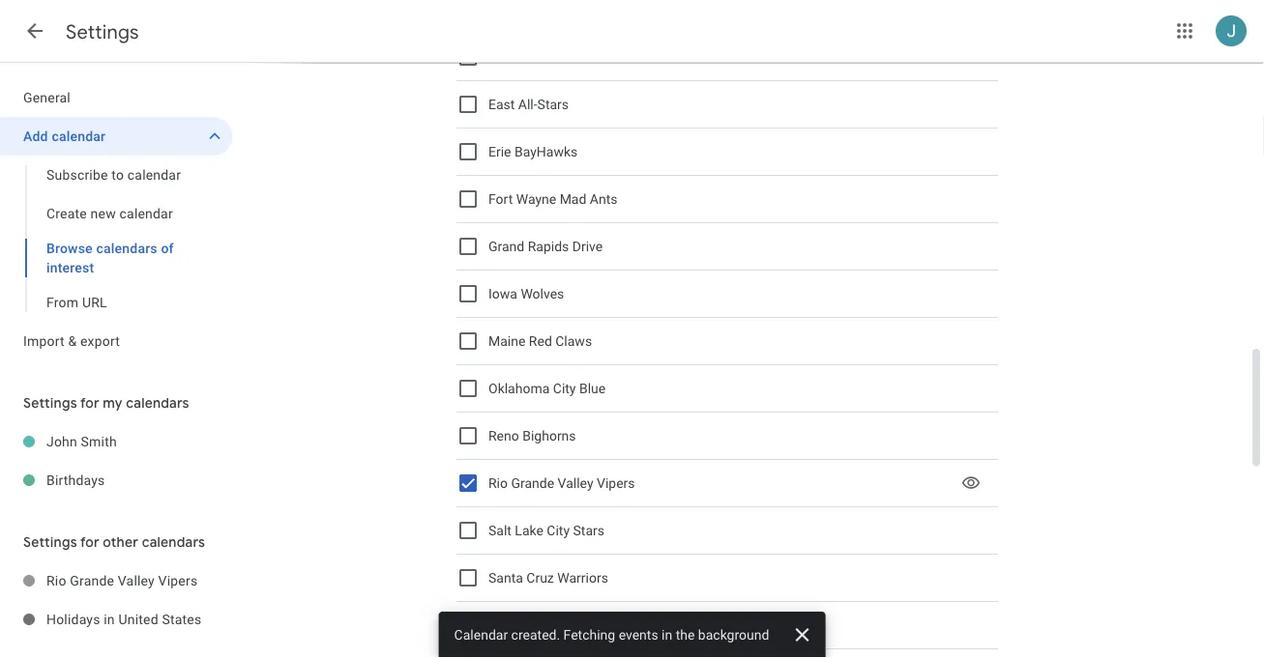 Task type: locate. For each thing, give the bounding box(es) containing it.
states
[[162, 612, 201, 628]]

vipers
[[597, 476, 635, 492], [158, 573, 198, 589]]

1 vertical spatial rio
[[46, 573, 66, 589]]

for left the my
[[80, 395, 99, 412]]

0 horizontal spatial rio
[[46, 573, 66, 589]]

john
[[46, 434, 77, 450]]

tree containing general
[[0, 78, 232, 361]]

general
[[23, 89, 71, 105]]

0 horizontal spatial rio grande valley vipers
[[46, 573, 198, 589]]

2 vertical spatial calendars
[[142, 534, 205, 551]]

in
[[104, 612, 115, 628], [662, 627, 672, 643]]

calendars
[[96, 240, 157, 256], [126, 395, 189, 412], [142, 534, 205, 551]]

holidays in united states tree item
[[0, 601, 232, 639]]

1 vertical spatial calendars
[[126, 395, 189, 412]]

rio grande valley vipers down other on the bottom
[[46, 573, 198, 589]]

interest
[[46, 260, 94, 276]]

calendars for my
[[126, 395, 189, 412]]

add calendar tree item
[[0, 117, 232, 156]]

for
[[80, 395, 99, 412], [80, 534, 99, 551]]

1 vertical spatial grande
[[70, 573, 114, 589]]

stars
[[537, 96, 569, 112], [573, 523, 604, 539]]

rio inside tree item
[[46, 573, 66, 589]]

vipers up salt lake city stars
[[597, 476, 635, 492]]

1 vertical spatial settings
[[23, 395, 77, 412]]

calendar up of
[[119, 206, 173, 221]]

settings for other calendars tree
[[0, 562, 232, 639]]

delaware
[[488, 49, 544, 65]]

group
[[0, 156, 232, 322]]

santa
[[488, 570, 523, 586]]

falls
[[525, 618, 553, 634]]

birthdays tree item
[[0, 461, 232, 500]]

export
[[80, 333, 120, 349]]

warriors
[[557, 570, 608, 586]]

holidays
[[46, 612, 100, 628]]

iowa
[[488, 286, 517, 302]]

red
[[529, 333, 552, 349]]

the
[[676, 627, 695, 643]]

calendar
[[52, 128, 106, 144], [127, 167, 181, 183], [119, 206, 173, 221]]

grande down reno bighorns on the bottom of page
[[511, 476, 554, 492]]

rio grande valley vipers inside rio grande valley vipers link
[[46, 573, 198, 589]]

rio up the salt
[[488, 476, 508, 492]]

0 horizontal spatial grande
[[70, 573, 114, 589]]

url
[[82, 295, 107, 310]]

rio grande valley vipers
[[488, 476, 635, 492], [46, 573, 198, 589]]

1 horizontal spatial grande
[[511, 476, 554, 492]]

salt lake city stars
[[488, 523, 604, 539]]

from url
[[46, 295, 107, 310]]

rio grande valley vipers link
[[46, 562, 232, 601]]

0 vertical spatial for
[[80, 395, 99, 412]]

city
[[553, 381, 576, 397], [547, 523, 570, 539]]

create new calendar
[[46, 206, 173, 221]]

settings down birthdays at the bottom
[[23, 534, 77, 551]]

0 vertical spatial valley
[[558, 476, 593, 492]]

grande
[[511, 476, 554, 492], [70, 573, 114, 589]]

stars up bayhawks
[[537, 96, 569, 112]]

vipers up states at the left
[[158, 573, 198, 589]]

rio up holidays
[[46, 573, 66, 589]]

calendar up subscribe
[[52, 128, 106, 144]]

calendars down the create new calendar
[[96, 240, 157, 256]]

birthdays link
[[46, 461, 232, 500]]

calendar right to
[[127, 167, 181, 183]]

for for my
[[80, 395, 99, 412]]

delaware 87ers
[[488, 49, 582, 65]]

holidays in united states
[[46, 612, 201, 628]]

east all-stars
[[488, 96, 569, 112]]

browse
[[46, 240, 93, 256]]

valley down bighorns
[[558, 476, 593, 492]]

fort wayne mad ants
[[488, 191, 618, 207]]

united
[[118, 612, 158, 628]]

in left united
[[104, 612, 115, 628]]

settings up the john
[[23, 395, 77, 412]]

2 vertical spatial settings
[[23, 534, 77, 551]]

1 horizontal spatial stars
[[573, 523, 604, 539]]

grande up holidays
[[70, 573, 114, 589]]

events
[[619, 627, 658, 643]]

in inside tree item
[[104, 612, 115, 628]]

city right lake
[[547, 523, 570, 539]]

erie
[[488, 144, 511, 160]]

john smith
[[46, 434, 117, 450]]

blue
[[579, 381, 606, 397]]

for left other on the bottom
[[80, 534, 99, 551]]

2 vertical spatial calendar
[[119, 206, 173, 221]]

calendar
[[454, 627, 508, 643]]

settings for my calendars
[[23, 395, 189, 412]]

wayne
[[516, 191, 556, 207]]

0 horizontal spatial stars
[[537, 96, 569, 112]]

to
[[112, 167, 124, 183]]

0 vertical spatial settings
[[66, 19, 139, 44]]

rapids
[[528, 239, 569, 255]]

1 vertical spatial valley
[[118, 573, 155, 589]]

1 vertical spatial calendar
[[127, 167, 181, 183]]

1 vertical spatial vipers
[[158, 573, 198, 589]]

maine
[[488, 333, 526, 349]]

bighorns
[[523, 428, 576, 444]]

valley up united
[[118, 573, 155, 589]]

calendars up rio grande valley vipers link
[[142, 534, 205, 551]]

salt
[[488, 523, 512, 539]]

0 vertical spatial calendar
[[52, 128, 106, 144]]

group containing subscribe to calendar
[[0, 156, 232, 322]]

1 vertical spatial for
[[80, 534, 99, 551]]

valley inside tree item
[[118, 573, 155, 589]]

tree
[[0, 78, 232, 361]]

settings right go back image
[[66, 19, 139, 44]]

1 vertical spatial rio grande valley vipers
[[46, 573, 198, 589]]

0 vertical spatial calendars
[[96, 240, 157, 256]]

1 horizontal spatial rio
[[488, 476, 508, 492]]

fetching
[[564, 627, 615, 643]]

calendar created. fetching events in the background
[[454, 627, 769, 643]]

calendars right the my
[[126, 395, 189, 412]]

settings for other calendars
[[23, 534, 205, 551]]

rio
[[488, 476, 508, 492], [46, 573, 66, 589]]

grand rapids drive
[[488, 239, 603, 255]]

0 horizontal spatial valley
[[118, 573, 155, 589]]

rio grande valley vipers down bighorns
[[488, 476, 635, 492]]

add calendar
[[23, 128, 106, 144]]

1 vertical spatial stars
[[573, 523, 604, 539]]

maine red claws
[[488, 333, 592, 349]]

iowa wolves
[[488, 286, 564, 302]]

in left the
[[662, 627, 672, 643]]

2 for from the top
[[80, 534, 99, 551]]

0 horizontal spatial vipers
[[158, 573, 198, 589]]

0 horizontal spatial in
[[104, 612, 115, 628]]

rio grande valley vipers tree item
[[0, 562, 232, 601]]

sioux
[[488, 618, 522, 634]]

settings
[[66, 19, 139, 44], [23, 395, 77, 412], [23, 534, 77, 551]]

1 horizontal spatial rio grande valley vipers
[[488, 476, 635, 492]]

1 for from the top
[[80, 395, 99, 412]]

1 horizontal spatial vipers
[[597, 476, 635, 492]]

city left blue
[[553, 381, 576, 397]]

valley
[[558, 476, 593, 492], [118, 573, 155, 589]]

background
[[698, 627, 769, 643]]

reno
[[488, 428, 519, 444]]

stars up warriors
[[573, 523, 604, 539]]



Task type: describe. For each thing, give the bounding box(es) containing it.
settings heading
[[66, 19, 139, 44]]

grand
[[488, 239, 524, 255]]

skyforce
[[557, 618, 609, 634]]

cruz
[[526, 570, 554, 586]]

smith
[[81, 434, 117, 450]]

settings for settings
[[66, 19, 139, 44]]

ants
[[590, 191, 618, 207]]

erie bayhawks
[[488, 144, 578, 160]]

wolves
[[521, 286, 564, 302]]

import & export
[[23, 333, 120, 349]]

from
[[46, 295, 79, 310]]

lake
[[515, 523, 543, 539]]

add
[[23, 128, 48, 144]]

holidays in united states link
[[46, 601, 232, 639]]

mad
[[560, 191, 587, 207]]

john smith tree item
[[0, 423, 232, 461]]

go back image
[[23, 19, 46, 43]]

calendar for create new calendar
[[119, 206, 173, 221]]

santa cruz warriors
[[488, 570, 608, 586]]

0 vertical spatial vipers
[[597, 476, 635, 492]]

import
[[23, 333, 65, 349]]

oklahoma
[[488, 381, 550, 397]]

0 vertical spatial city
[[553, 381, 576, 397]]

calendar for subscribe to calendar
[[127, 167, 181, 183]]

0 vertical spatial rio grande valley vipers
[[488, 476, 635, 492]]

for for other
[[80, 534, 99, 551]]

subscribe
[[46, 167, 108, 183]]

1 horizontal spatial in
[[662, 627, 672, 643]]

claws
[[555, 333, 592, 349]]

settings for my calendars tree
[[0, 423, 232, 500]]

oklahoma city blue
[[488, 381, 606, 397]]

of
[[161, 240, 174, 256]]

created.
[[511, 627, 560, 643]]

bayhawks
[[515, 144, 578, 160]]

create
[[46, 206, 87, 221]]

calendars inside browse calendars of interest
[[96, 240, 157, 256]]

&
[[68, 333, 77, 349]]

other
[[103, 534, 138, 551]]

1 vertical spatial city
[[547, 523, 570, 539]]

all-
[[518, 96, 537, 112]]

my
[[103, 395, 123, 412]]

0 vertical spatial rio
[[488, 476, 508, 492]]

calendar inside add calendar tree item
[[52, 128, 106, 144]]

vipers inside tree item
[[158, 573, 198, 589]]

settings for settings for my calendars
[[23, 395, 77, 412]]

drive
[[572, 239, 603, 255]]

0 vertical spatial stars
[[537, 96, 569, 112]]

subscribe to calendar
[[46, 167, 181, 183]]

browse calendars of interest
[[46, 240, 174, 276]]

0 vertical spatial grande
[[511, 476, 554, 492]]

calendars for other
[[142, 534, 205, 551]]

grande inside rio grande valley vipers link
[[70, 573, 114, 589]]

settings for settings for other calendars
[[23, 534, 77, 551]]

fort
[[488, 191, 513, 207]]

east
[[488, 96, 515, 112]]

new
[[91, 206, 116, 221]]

sioux falls skyforce
[[488, 618, 609, 634]]

87ers
[[548, 49, 582, 65]]

reno bighorns
[[488, 428, 576, 444]]

birthdays
[[46, 472, 105, 488]]

1 horizontal spatial valley
[[558, 476, 593, 492]]



Task type: vqa. For each thing, say whether or not it's contained in the screenshot.
the top limit
no



